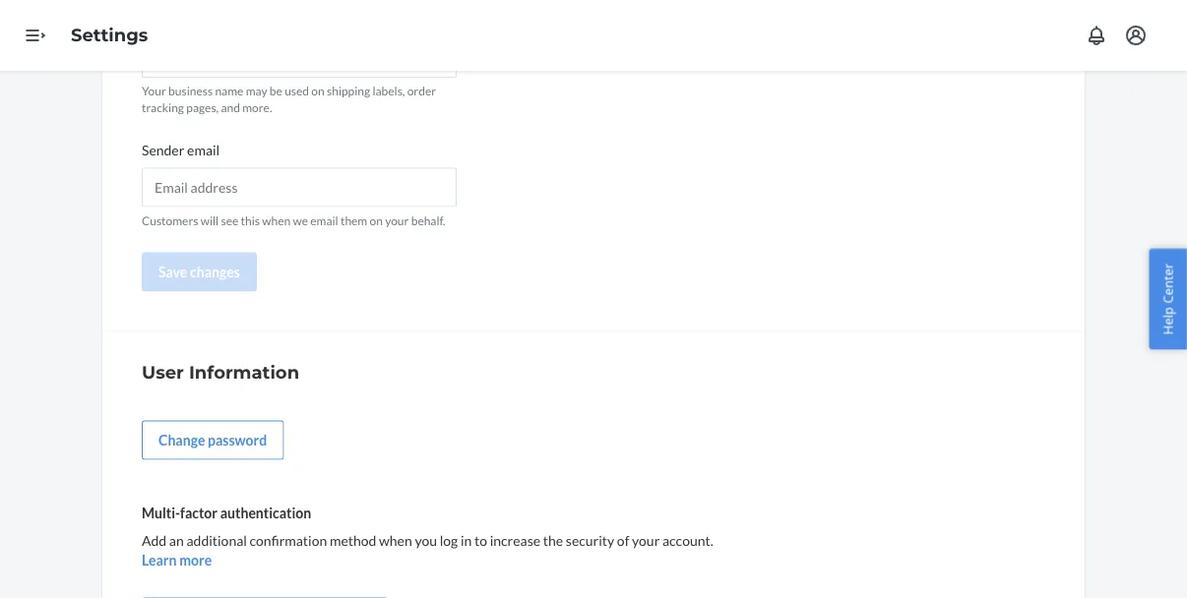 Task type: vqa. For each thing, say whether or not it's contained in the screenshot.
the topmost when
yes



Task type: describe. For each thing, give the bounding box(es) containing it.
labels,
[[372, 84, 405, 98]]

name
[[215, 84, 243, 98]]

shipping
[[327, 84, 370, 98]]

save changes button
[[142, 253, 257, 292]]

help center button
[[1149, 249, 1187, 350]]

customers
[[142, 213, 198, 228]]

change password button
[[142, 421, 284, 461]]

increase
[[490, 533, 540, 550]]

tracking
[[142, 101, 184, 115]]

changes
[[190, 264, 240, 281]]

password
[[208, 433, 267, 449]]

change
[[158, 433, 205, 449]]

learn more button
[[142, 551, 212, 571]]

multi-
[[142, 505, 180, 522]]

your inside add an additional confirmation method when you log in to increase the security of your account. learn more
[[632, 533, 660, 550]]

of
[[617, 533, 629, 550]]

this
[[241, 213, 260, 228]]

open navigation image
[[24, 24, 47, 47]]

0 horizontal spatial your
[[385, 213, 409, 228]]

change password
[[158, 433, 267, 449]]

and
[[221, 101, 240, 115]]

in
[[461, 533, 472, 550]]

pages,
[[186, 101, 219, 115]]

save
[[158, 264, 187, 281]]

information
[[189, 362, 299, 384]]

your
[[142, 84, 166, 98]]

learn
[[142, 553, 177, 569]]

security
[[566, 533, 614, 550]]

will
[[201, 213, 219, 228]]

add
[[142, 533, 167, 550]]

confirmation
[[250, 533, 327, 550]]

open account menu image
[[1124, 24, 1148, 47]]

save changes
[[158, 264, 240, 281]]

help center
[[1159, 263, 1177, 335]]

multi-factor authentication
[[142, 505, 311, 522]]

add an additional confirmation method when you log in to increase the security of your account. learn more
[[142, 533, 713, 569]]

0 horizontal spatial when
[[262, 213, 291, 228]]

Business name text field
[[142, 39, 457, 78]]

on inside the your business name may be used on shipping labels, order tracking pages, and more.
[[311, 84, 325, 98]]

Email address text field
[[142, 168, 457, 207]]



Task type: locate. For each thing, give the bounding box(es) containing it.
1 vertical spatial email
[[310, 213, 338, 228]]

1 vertical spatial when
[[379, 533, 412, 550]]

your business name may be used on shipping labels, order tracking pages, and more.
[[142, 84, 436, 115]]

when
[[262, 213, 291, 228], [379, 533, 412, 550]]

0 horizontal spatial email
[[187, 142, 220, 159]]

1 horizontal spatial your
[[632, 533, 660, 550]]

settings
[[71, 24, 148, 46]]

user information
[[142, 362, 299, 384]]

additional
[[186, 533, 247, 550]]

on right them
[[370, 213, 383, 228]]

more
[[179, 553, 212, 569]]

an
[[169, 533, 184, 550]]

help
[[1159, 307, 1177, 335]]

used
[[285, 84, 309, 98]]

business
[[168, 84, 213, 98]]

order
[[407, 84, 436, 98]]

your right of
[[632, 533, 660, 550]]

1 horizontal spatial on
[[370, 213, 383, 228]]

may
[[246, 84, 267, 98]]

settings link
[[71, 24, 148, 46]]

email
[[187, 142, 220, 159], [310, 213, 338, 228]]

0 vertical spatial your
[[385, 213, 409, 228]]

method
[[330, 533, 376, 550]]

open notifications image
[[1085, 24, 1108, 47]]

user
[[142, 362, 184, 384]]

see
[[221, 213, 238, 228]]

0 horizontal spatial on
[[311, 84, 325, 98]]

log
[[440, 533, 458, 550]]

1 horizontal spatial email
[[310, 213, 338, 228]]

be
[[270, 84, 282, 98]]

email right sender
[[187, 142, 220, 159]]

sender email
[[142, 142, 220, 159]]

customers will see this when we email them on your behalf.
[[142, 213, 445, 228]]

0 vertical spatial on
[[311, 84, 325, 98]]

authentication
[[220, 505, 311, 522]]

account.
[[662, 533, 713, 550]]

center
[[1159, 263, 1177, 304]]

more.
[[242, 101, 272, 115]]

when inside add an additional confirmation method when you log in to increase the security of your account. learn more
[[379, 533, 412, 550]]

when left we
[[262, 213, 291, 228]]

1 vertical spatial on
[[370, 213, 383, 228]]

when left the you
[[379, 533, 412, 550]]

behalf.
[[411, 213, 445, 228]]

your left the behalf.
[[385, 213, 409, 228]]

to
[[474, 533, 487, 550]]

email right we
[[310, 213, 338, 228]]

the
[[543, 533, 563, 550]]

factor
[[180, 505, 218, 522]]

1 vertical spatial your
[[632, 533, 660, 550]]

sender
[[142, 142, 184, 159]]

you
[[415, 533, 437, 550]]

1 horizontal spatial when
[[379, 533, 412, 550]]

on
[[311, 84, 325, 98], [370, 213, 383, 228]]

on right used
[[311, 84, 325, 98]]

them
[[340, 213, 367, 228]]

0 vertical spatial email
[[187, 142, 220, 159]]

we
[[293, 213, 308, 228]]

0 vertical spatial when
[[262, 213, 291, 228]]

your
[[385, 213, 409, 228], [632, 533, 660, 550]]



